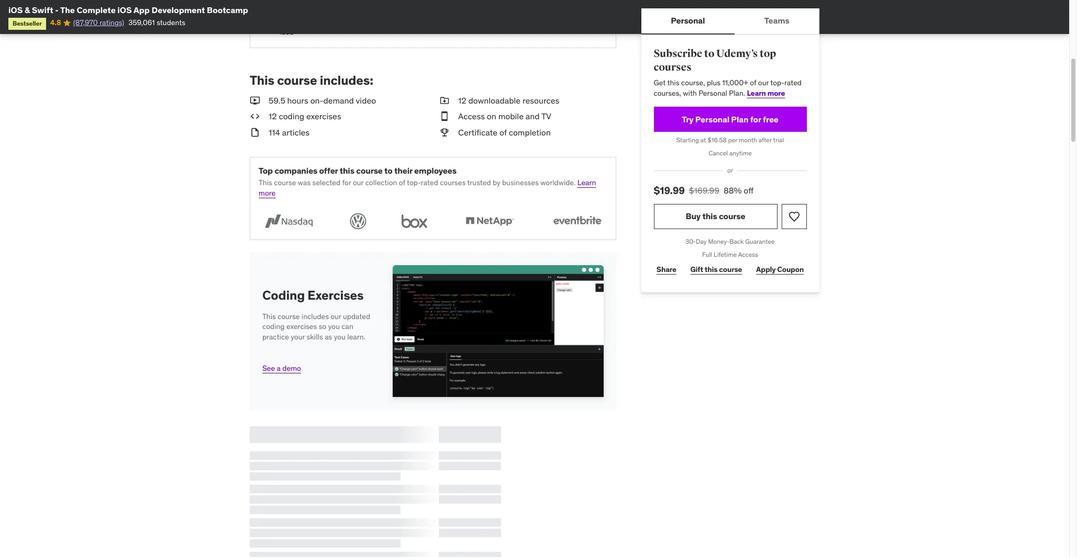 Task type: locate. For each thing, give the bounding box(es) containing it.
1 ios from the left
[[8, 5, 23, 15]]

0 vertical spatial so
[[342, 7, 349, 16]]

1 vertical spatial small image
[[250, 111, 260, 122]]

so left the you'll
[[342, 7, 349, 16]]

our left updated
[[331, 312, 341, 321]]

this for this course includes:
[[250, 72, 274, 89]]

0 horizontal spatial more
[[259, 189, 276, 198]]

starting
[[677, 136, 699, 144]]

12 for 12 coding exercises
[[269, 111, 277, 122]]

coding
[[279, 111, 304, 122], [262, 322, 285, 332]]

your left the skills
[[291, 333, 305, 342]]

0 horizontal spatial learn
[[577, 178, 596, 188]]

0 horizontal spatial and
[[344, 17, 356, 26]]

1 vertical spatial small image
[[439, 111, 450, 122]]

and left tv
[[526, 111, 540, 122]]

1 vertical spatial personal
[[699, 88, 728, 98]]

collection
[[365, 178, 397, 188]]

for down top companies offer this course to their employees
[[342, 178, 351, 188]]

1 horizontal spatial of
[[500, 127, 507, 138]]

this right buy
[[703, 211, 717, 222]]

this course includes:
[[250, 72, 373, 89]]

learn more link
[[747, 88, 785, 98], [259, 178, 596, 198]]

0 vertical spatial exercises
[[306, 111, 341, 122]]

&
[[25, 5, 30, 15]]

2 vertical spatial this
[[262, 312, 276, 321]]

0 vertical spatial learn more
[[747, 88, 785, 98]]

1 horizontal spatial courses
[[654, 61, 692, 74]]

more down top
[[259, 189, 276, 198]]

learn for top companies offer this course to their employees
[[577, 178, 596, 188]]

1 horizontal spatial rated
[[785, 78, 802, 88]]

access up certificate
[[458, 111, 485, 122]]

your
[[392, 17, 406, 26], [291, 333, 305, 342]]

of down their
[[399, 178, 405, 188]]

1 horizontal spatial learn more link
[[747, 88, 785, 98]]

course
[[277, 72, 317, 89], [356, 166, 383, 176], [274, 178, 296, 188], [719, 211, 746, 222], [719, 265, 742, 274], [278, 312, 300, 321]]

small image for 59.5
[[250, 95, 260, 107]]

2 vertical spatial small image
[[439, 127, 450, 138]]

personal up $16.58
[[696, 114, 730, 125]]

learn
[[747, 88, 766, 98], [577, 178, 596, 188]]

1 horizontal spatial ios
[[117, 5, 132, 15]]

ios left app
[[117, 5, 132, 15]]

hours
[[287, 95, 308, 106]]

0 vertical spatial for
[[751, 114, 761, 125]]

1 vertical spatial top-
[[407, 178, 421, 188]]

course inside button
[[719, 211, 746, 222]]

learn right worldwide.
[[577, 178, 596, 188]]

exercises
[[308, 287, 364, 304]]

you
[[328, 322, 340, 332], [334, 333, 346, 342]]

of right 11,000+ at the right of the page
[[750, 78, 757, 88]]

0 vertical spatial this
[[250, 72, 274, 89]]

12
[[458, 95, 466, 106], [269, 111, 277, 122]]

starting at $16.58 per month after trial cancel anytime
[[677, 136, 784, 157]]

courses down employees
[[440, 178, 466, 188]]

this for get
[[668, 78, 680, 88]]

2 vertical spatial personal
[[696, 114, 730, 125]]

this right gift
[[705, 265, 718, 274]]

exercises
[[306, 111, 341, 122], [286, 322, 317, 332]]

was
[[298, 178, 311, 188]]

0 vertical spatial top-
[[771, 78, 785, 88]]

0 horizontal spatial your
[[291, 333, 305, 342]]

for
[[751, 114, 761, 125], [342, 178, 351, 188]]

day
[[696, 238, 707, 246]]

see
[[262, 364, 275, 373]]

this inside button
[[703, 211, 717, 222]]

1 horizontal spatial app
[[408, 17, 420, 26]]

this up practice
[[262, 312, 276, 321]]

0 vertical spatial courses
[[654, 61, 692, 74]]

0 vertical spatial 12
[[458, 95, 466, 106]]

how
[[389, 7, 403, 16]]

2 horizontal spatial our
[[758, 78, 769, 88]]

app
[[134, 5, 150, 15]]

ios left & at left
[[8, 5, 23, 15]]

learn more for top companies offer this course to their employees
[[259, 178, 596, 198]]

0 horizontal spatial to
[[384, 166, 393, 176]]

course down lifetime
[[719, 265, 742, 274]]

exercises down 59.5 hours on-demand video
[[306, 111, 341, 122]]

access
[[458, 111, 485, 122], [738, 251, 758, 259]]

to inside master app design so you'll know how to wireframe, mockup and prototype your app idea
[[404, 7, 411, 16]]

companies
[[275, 166, 317, 176]]

this right offer
[[340, 166, 354, 176]]

0 vertical spatial small image
[[439, 95, 450, 107]]

0 vertical spatial personal
[[671, 15, 705, 26]]

cancel
[[709, 149, 728, 157]]

4.8
[[50, 18, 61, 27]]

1 vertical spatial access
[[738, 251, 758, 259]]

for left free
[[751, 114, 761, 125]]

1 vertical spatial you
[[334, 333, 346, 342]]

1 vertical spatial this
[[259, 178, 272, 188]]

bestseller
[[13, 20, 42, 27]]

coding up the 114 articles
[[279, 111, 304, 122]]

personal up subscribe
[[671, 15, 705, 26]]

88%
[[724, 186, 742, 196]]

0 vertical spatial to
[[404, 7, 411, 16]]

1 horizontal spatial top-
[[771, 78, 785, 88]]

1 vertical spatial courses
[[440, 178, 466, 188]]

0 vertical spatial access
[[458, 111, 485, 122]]

top- down their
[[407, 178, 421, 188]]

tv
[[541, 111, 551, 122]]

plan.
[[729, 88, 746, 98]]

our inside this course includes our updated coding exercises so you can practice your skills as you learn.
[[331, 312, 341, 321]]

businesses
[[502, 178, 539, 188]]

a
[[277, 364, 281, 373]]

2 horizontal spatial to
[[705, 47, 715, 60]]

swift
[[32, 5, 53, 15]]

2 horizontal spatial of
[[750, 78, 757, 88]]

you up the as
[[328, 322, 340, 332]]

your down how
[[392, 17, 406, 26]]

top
[[760, 47, 776, 60]]

idea
[[280, 27, 294, 36]]

this inside this course includes our updated coding exercises so you can practice your skills as you learn.
[[262, 312, 276, 321]]

1 vertical spatial learn more
[[259, 178, 596, 198]]

worldwide.
[[541, 178, 576, 188]]

try
[[682, 114, 694, 125]]

rated
[[785, 78, 802, 88], [421, 178, 438, 188]]

on
[[487, 111, 496, 122]]

1 horizontal spatial to
[[404, 7, 411, 16]]

complete
[[77, 5, 116, 15]]

1 vertical spatial coding
[[262, 322, 285, 332]]

so up the as
[[319, 322, 326, 332]]

1 vertical spatial more
[[259, 189, 276, 198]]

gift this course link
[[688, 259, 745, 280]]

anytime
[[730, 149, 752, 157]]

nasdaq image
[[259, 211, 319, 231]]

this down top
[[259, 178, 272, 188]]

0 horizontal spatial learn more
[[259, 178, 596, 198]]

access down back
[[738, 251, 758, 259]]

0 horizontal spatial access
[[458, 111, 485, 122]]

to left udemy's on the right of the page
[[705, 47, 715, 60]]

personal inside get this course, plus 11,000+ of our top-rated courses, with personal plan.
[[699, 88, 728, 98]]

1 horizontal spatial learn
[[747, 88, 766, 98]]

0 horizontal spatial 12
[[269, 111, 277, 122]]

0 vertical spatial and
[[344, 17, 356, 26]]

teams
[[765, 15, 790, 26]]

app right prototype
[[408, 17, 420, 26]]

small image left the downloadable
[[439, 95, 450, 107]]

learn more
[[747, 88, 785, 98], [259, 178, 596, 198]]

learn more link down employees
[[259, 178, 596, 198]]

0 horizontal spatial courses
[[440, 178, 466, 188]]

12 left the downloadable
[[458, 95, 466, 106]]

small image for 12
[[250, 111, 260, 122]]

subscribe to udemy's top courses
[[654, 47, 776, 74]]

personal
[[671, 15, 705, 26], [699, 88, 728, 98], [696, 114, 730, 125]]

course up the "hours"
[[277, 72, 317, 89]]

1 vertical spatial to
[[705, 47, 715, 60]]

small image left 114
[[250, 127, 260, 138]]

guarantee
[[746, 238, 775, 246]]

1 horizontal spatial our
[[353, 178, 364, 188]]

our right 11,000+ at the right of the page
[[758, 78, 769, 88]]

updated
[[343, 312, 370, 321]]

apply coupon
[[756, 265, 804, 274]]

small image for certificate
[[439, 127, 450, 138]]

0 horizontal spatial app
[[304, 7, 316, 16]]

1 horizontal spatial more
[[768, 88, 785, 98]]

0 vertical spatial your
[[392, 17, 406, 26]]

to right how
[[404, 7, 411, 16]]

1 horizontal spatial 12
[[458, 95, 466, 106]]

1 vertical spatial learn more link
[[259, 178, 596, 198]]

more up free
[[768, 88, 785, 98]]

demo
[[282, 364, 301, 373]]

this up the 'courses,'
[[668, 78, 680, 88]]

this for this course was selected for our collection of top-rated courses trusted by businesses worldwide.
[[259, 178, 272, 188]]

you right the as
[[334, 333, 346, 342]]

small image left on
[[439, 111, 450, 122]]

114 articles
[[269, 127, 310, 138]]

1 vertical spatial 12
[[269, 111, 277, 122]]

1 vertical spatial so
[[319, 322, 326, 332]]

1 horizontal spatial for
[[751, 114, 761, 125]]

personal down plus
[[699, 88, 728, 98]]

0 vertical spatial coding
[[279, 111, 304, 122]]

top
[[259, 166, 273, 176]]

learn more link up free
[[747, 88, 785, 98]]

this up 59.5
[[250, 72, 274, 89]]

small image for 12
[[439, 95, 450, 107]]

0 horizontal spatial learn more link
[[259, 178, 596, 198]]

0 vertical spatial learn more link
[[747, 88, 785, 98]]

exercises up the skills
[[286, 322, 317, 332]]

0 horizontal spatial ios
[[8, 5, 23, 15]]

our inside get this course, plus 11,000+ of our top-rated courses, with personal plan.
[[758, 78, 769, 88]]

personal inside try personal plan for free link
[[696, 114, 730, 125]]

tab list
[[641, 8, 820, 35]]

see a demo
[[262, 364, 301, 373]]

this course includes our updated coding exercises so you can practice your skills as you learn.
[[262, 312, 370, 342]]

you'll
[[351, 7, 368, 16]]

this
[[668, 78, 680, 88], [340, 166, 354, 176], [703, 211, 717, 222], [705, 265, 718, 274]]

1 vertical spatial your
[[291, 333, 305, 342]]

try personal plan for free link
[[654, 107, 807, 132]]

top- down 'top'
[[771, 78, 785, 88]]

learn right plan.
[[747, 88, 766, 98]]

2 vertical spatial our
[[331, 312, 341, 321]]

wishlist image
[[788, 210, 801, 223]]

1 horizontal spatial learn more
[[747, 88, 785, 98]]

wireframe,
[[280, 17, 314, 26]]

ios
[[8, 5, 23, 15], [117, 5, 132, 15]]

to up collection
[[384, 166, 393, 176]]

this inside get this course, plus 11,000+ of our top-rated courses, with personal plan.
[[668, 78, 680, 88]]

1 horizontal spatial access
[[738, 251, 758, 259]]

tab list containing personal
[[641, 8, 820, 35]]

1 vertical spatial and
[[526, 111, 540, 122]]

2 ios from the left
[[117, 5, 132, 15]]

this for this course includes our updated coding exercises so you can practice your skills as you learn.
[[262, 312, 276, 321]]

12 up 114
[[269, 111, 277, 122]]

0 vertical spatial of
[[750, 78, 757, 88]]

more
[[768, 88, 785, 98], [259, 189, 276, 198]]

small image
[[439, 95, 450, 107], [439, 111, 450, 122], [250, 127, 260, 138]]

at
[[701, 136, 706, 144]]

courses down subscribe
[[654, 61, 692, 74]]

of down the 'access on mobile and tv'
[[500, 127, 507, 138]]

or
[[728, 167, 733, 174]]

gift
[[691, 265, 703, 274]]

1 vertical spatial learn
[[577, 178, 596, 188]]

app up wireframe,
[[304, 7, 316, 16]]

so inside master app design so you'll know how to wireframe, mockup and prototype your app idea
[[342, 7, 349, 16]]

can
[[342, 322, 353, 332]]

1 horizontal spatial your
[[392, 17, 406, 26]]

courses,
[[654, 88, 682, 98]]

our
[[758, 78, 769, 88], [353, 178, 364, 188], [331, 312, 341, 321]]

1 vertical spatial exercises
[[286, 322, 317, 332]]

0 horizontal spatial our
[[331, 312, 341, 321]]

learn more up free
[[747, 88, 785, 98]]

eventbrite image
[[547, 211, 607, 231]]

course down companies
[[274, 178, 296, 188]]

0 horizontal spatial rated
[[421, 178, 438, 188]]

share button
[[654, 259, 680, 280]]

course up back
[[719, 211, 746, 222]]

-
[[55, 5, 59, 15]]

and down the you'll
[[344, 17, 356, 26]]

app
[[304, 7, 316, 16], [408, 17, 420, 26]]

course inside this course includes our updated coding exercises so you can practice your skills as you learn.
[[278, 312, 300, 321]]

0 vertical spatial our
[[758, 78, 769, 88]]

our down top companies offer this course to their employees
[[353, 178, 364, 188]]

2 vertical spatial small image
[[250, 127, 260, 138]]

0 vertical spatial learn
[[747, 88, 766, 98]]

0 vertical spatial more
[[768, 88, 785, 98]]

more for subscribe to udemy's top courses
[[768, 88, 785, 98]]

0 vertical spatial rated
[[785, 78, 802, 88]]

30-
[[686, 238, 696, 246]]

course down the coding in the bottom of the page
[[278, 312, 300, 321]]

plan
[[731, 114, 749, 125]]

skills
[[307, 333, 323, 342]]

359,061
[[128, 18, 155, 27]]

coding up practice
[[262, 322, 285, 332]]

learn for subscribe to udemy's top courses
[[747, 88, 766, 98]]

1 vertical spatial for
[[342, 178, 351, 188]]

0 horizontal spatial top-
[[407, 178, 421, 188]]

2 vertical spatial of
[[399, 178, 405, 188]]

learn more down employees
[[259, 178, 596, 198]]

small image
[[250, 95, 260, 107], [250, 111, 260, 122], [439, 127, 450, 138]]

1 horizontal spatial so
[[342, 7, 349, 16]]

0 vertical spatial small image
[[250, 95, 260, 107]]

0 horizontal spatial so
[[319, 322, 326, 332]]



Task type: vqa. For each thing, say whether or not it's contained in the screenshot.
the Udemy within the try udemy business link
no



Task type: describe. For each thing, give the bounding box(es) containing it.
learn more for subscribe to udemy's top courses
[[747, 88, 785, 98]]

try personal plan for free
[[682, 114, 779, 125]]

video
[[356, 95, 376, 106]]

this for gift
[[705, 265, 718, 274]]

mockup
[[316, 17, 342, 26]]

demand
[[323, 95, 354, 106]]

$19.99
[[654, 184, 685, 197]]

to inside subscribe to udemy's top courses
[[705, 47, 715, 60]]

359,061 students
[[128, 18, 185, 27]]

59.5 hours on-demand video
[[269, 95, 376, 106]]

off
[[744, 186, 754, 196]]

trial
[[773, 136, 784, 144]]

exercises inside this course includes our updated coding exercises so you can practice your skills as you learn.
[[286, 322, 317, 332]]

bootcamp
[[207, 5, 248, 15]]

full
[[703, 251, 713, 259]]

selected
[[312, 178, 340, 188]]

1 vertical spatial of
[[500, 127, 507, 138]]

mobile
[[498, 111, 524, 122]]

$19.99 $169.99 88% off
[[654, 184, 754, 197]]

12 coding exercises
[[269, 111, 341, 122]]

1 vertical spatial our
[[353, 178, 364, 188]]

small image for 114
[[250, 127, 260, 138]]

1 vertical spatial rated
[[421, 178, 438, 188]]

course,
[[682, 78, 705, 88]]

$169.99
[[689, 186, 720, 196]]

with
[[683, 88, 697, 98]]

0 vertical spatial you
[[328, 322, 340, 332]]

of inside get this course, plus 11,000+ of our top-rated courses, with personal plan.
[[750, 78, 757, 88]]

certificate
[[458, 127, 497, 138]]

your inside master app design so you'll know how to wireframe, mockup and prototype your app idea
[[392, 17, 406, 26]]

114
[[269, 127, 280, 138]]

0 horizontal spatial of
[[399, 178, 405, 188]]

more for top companies offer this course to their employees
[[259, 189, 276, 198]]

coding exercises
[[262, 287, 364, 304]]

small image for access
[[439, 111, 450, 122]]

your inside this course includes our updated coding exercises so you can practice your skills as you learn.
[[291, 333, 305, 342]]

get
[[654, 78, 666, 88]]

after
[[759, 136, 772, 144]]

1 vertical spatial app
[[408, 17, 420, 26]]

30-day money-back guarantee full lifetime access
[[686, 238, 775, 259]]

by
[[493, 178, 500, 188]]

offer
[[319, 166, 338, 176]]

so inside this course includes our updated coding exercises so you can practice your skills as you learn.
[[319, 322, 326, 332]]

get this course, plus 11,000+ of our top-rated courses, with personal plan.
[[654, 78, 802, 98]]

gift this course
[[691, 265, 742, 274]]

11,000+
[[723, 78, 749, 88]]

as
[[325, 333, 332, 342]]

know
[[370, 7, 387, 16]]

lifetime
[[714, 251, 737, 259]]

articles
[[282, 127, 310, 138]]

learn more link for top companies offer this course to their employees
[[259, 178, 596, 198]]

students
[[157, 18, 185, 27]]

certificate of completion
[[458, 127, 551, 138]]

learn.
[[347, 333, 365, 342]]

design
[[318, 7, 340, 16]]

prototype
[[358, 17, 390, 26]]

0 horizontal spatial for
[[342, 178, 351, 188]]

back
[[730, 238, 744, 246]]

$16.58
[[708, 136, 727, 144]]

trusted
[[467, 178, 491, 188]]

top companies offer this course to their employees
[[259, 166, 457, 176]]

netapp image
[[460, 211, 520, 231]]

includes:
[[320, 72, 373, 89]]

course up collection
[[356, 166, 383, 176]]

rated inside get this course, plus 11,000+ of our top-rated courses, with personal plan.
[[785, 78, 802, 88]]

(87,970 ratings)
[[73, 18, 124, 27]]

access inside 30-day money-back guarantee full lifetime access
[[738, 251, 758, 259]]

learn more link for subscribe to udemy's top courses
[[747, 88, 785, 98]]

and inside master app design so you'll know how to wireframe, mockup and prototype your app idea
[[344, 17, 356, 26]]

1 horizontal spatial and
[[526, 111, 540, 122]]

resources
[[523, 95, 559, 106]]

free
[[763, 114, 779, 125]]

this course was selected for our collection of top-rated courses trusted by businesses worldwide.
[[259, 178, 576, 188]]

personal inside personal button
[[671, 15, 705, 26]]

coding inside this course includes our updated coding exercises so you can practice your skills as you learn.
[[262, 322, 285, 332]]

59.5
[[269, 95, 285, 106]]

apply coupon button
[[754, 259, 807, 280]]

subscribe
[[654, 47, 703, 60]]

completion
[[509, 127, 551, 138]]

includes
[[302, 312, 329, 321]]

2 vertical spatial to
[[384, 166, 393, 176]]

access on mobile and tv
[[458, 111, 551, 122]]

0 vertical spatial app
[[304, 7, 316, 16]]

buy this course
[[686, 211, 746, 222]]

teams button
[[735, 8, 820, 34]]

buy
[[686, 211, 701, 222]]

apply
[[756, 265, 776, 274]]

(87,970
[[73, 18, 98, 27]]

master
[[280, 7, 302, 16]]

12 for 12 downloadable resources
[[458, 95, 466, 106]]

ios & swift - the complete ios app development bootcamp
[[8, 5, 248, 15]]

top- inside get this course, plus 11,000+ of our top-rated courses, with personal plan.
[[771, 78, 785, 88]]

courses inside subscribe to udemy's top courses
[[654, 61, 692, 74]]

12 downloadable resources
[[458, 95, 559, 106]]

the
[[60, 5, 75, 15]]

personal button
[[641, 8, 735, 34]]

volkswagen image
[[346, 211, 369, 231]]

this for buy
[[703, 211, 717, 222]]

share
[[657, 265, 677, 274]]

box image
[[397, 211, 432, 231]]

udemy's
[[717, 47, 758, 60]]

their
[[394, 166, 412, 176]]



